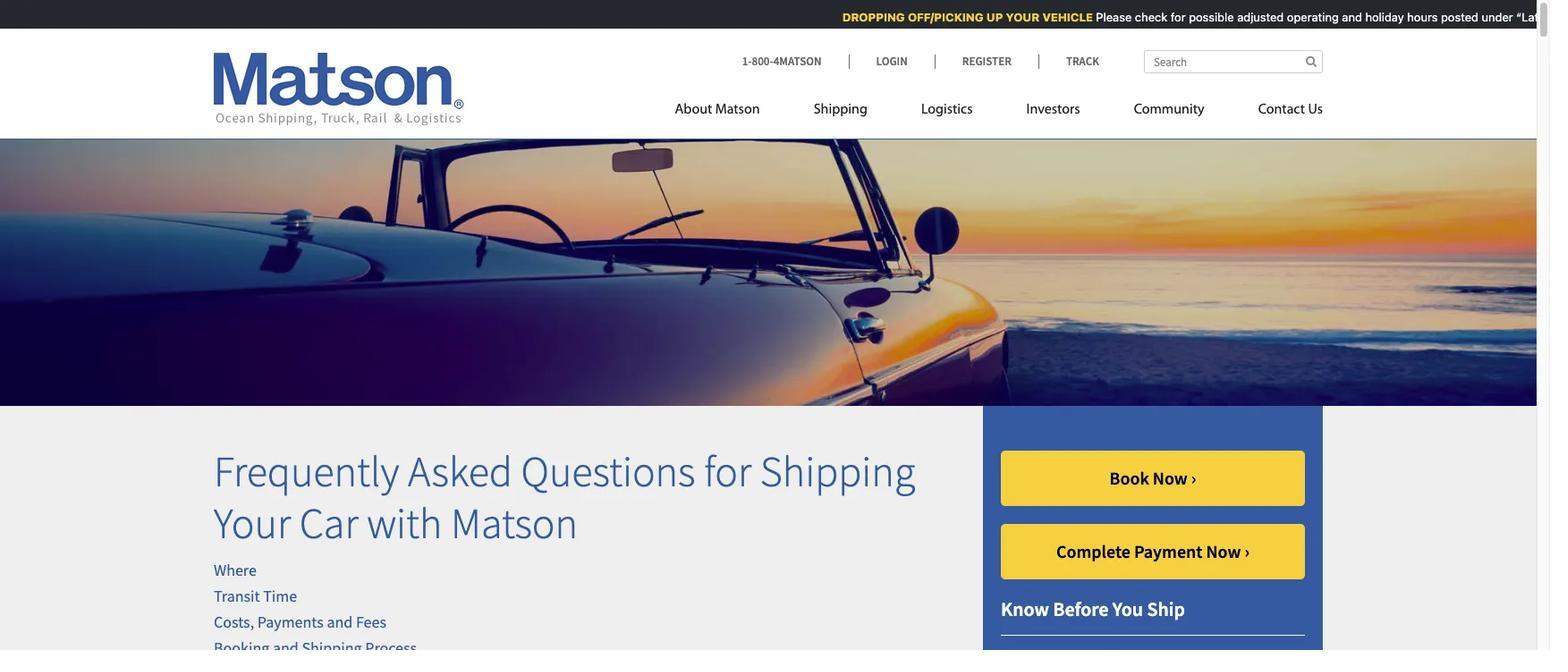 Task type: describe. For each thing, give the bounding box(es) containing it.
1 horizontal spatial for
[[1166, 10, 1181, 24]]

where transit time costs, payments and fees
[[214, 561, 387, 633]]

investors
[[1027, 103, 1081, 117]]

ship
[[1148, 597, 1186, 622]]

4matson
[[774, 54, 822, 69]]

car
[[300, 496, 359, 550]]

book
[[1110, 467, 1150, 490]]

0 horizontal spatial now ›
[[1153, 467, 1197, 490]]

complete payment now ›
[[1057, 541, 1250, 563]]

costs,
[[214, 612, 254, 633]]

us
[[1309, 103, 1324, 117]]

1-800-4matson link
[[742, 54, 849, 69]]

know before you ship
[[1001, 597, 1186, 622]]

questions
[[521, 445, 696, 499]]

know
[[1001, 597, 1050, 622]]

search image
[[1307, 55, 1317, 67]]

contact
[[1259, 103, 1306, 117]]

login
[[877, 54, 908, 69]]

your
[[214, 496, 291, 550]]

800-
[[752, 54, 774, 69]]

book now ›
[[1110, 467, 1197, 490]]

off/picking
[[903, 10, 978, 24]]

know before you ship section
[[961, 406, 1346, 651]]

community link
[[1108, 94, 1232, 131]]

track
[[1067, 54, 1100, 69]]

before
[[1054, 597, 1109, 622]]

about matson link
[[675, 94, 787, 131]]

top menu navigation
[[675, 94, 1324, 131]]

payment
[[1135, 541, 1203, 563]]

transit time link
[[214, 586, 297, 607]]

your
[[1001, 10, 1034, 24]]

logistics link
[[895, 94, 1000, 131]]

please
[[1091, 10, 1127, 24]]

matson inside top menu navigation
[[716, 103, 760, 117]]

payments
[[258, 612, 324, 633]]

logistics
[[922, 103, 973, 117]]

"latest
[[1511, 10, 1550, 24]]

fees
[[356, 612, 387, 633]]

book now › link
[[1001, 451, 1306, 507]]

register link
[[935, 54, 1039, 69]]

1 horizontal spatial and
[[1337, 10, 1357, 24]]

track link
[[1039, 54, 1100, 69]]

shipping inside top menu navigation
[[814, 103, 868, 117]]

hours
[[1402, 10, 1433, 24]]

adjusted
[[1232, 10, 1279, 24]]

posted
[[1436, 10, 1474, 24]]

where link
[[214, 561, 257, 581]]



Task type: locate. For each thing, give the bounding box(es) containing it.
1-800-4matson
[[742, 54, 822, 69]]

None search field
[[1145, 50, 1324, 73]]

check
[[1130, 10, 1162, 24]]

0 vertical spatial and
[[1337, 10, 1357, 24]]

matson inside frequently asked questions for shipping your car with matson
[[451, 496, 578, 550]]

and left the fees
[[327, 612, 353, 633]]

operating
[[1282, 10, 1334, 24]]

frequently
[[214, 445, 399, 499]]

1 horizontal spatial now ›
[[1207, 541, 1250, 563]]

frequently asked questions for shipping your car with matson
[[214, 445, 916, 550]]

community
[[1134, 103, 1205, 117]]

for inside frequently asked questions for shipping your car with matson
[[704, 445, 752, 499]]

and left holiday
[[1337, 10, 1357, 24]]

blue matson logo with ocean, shipping, truck, rail and logistics written beneath it. image
[[214, 53, 464, 126]]

possible
[[1184, 10, 1229, 24]]

1 vertical spatial for
[[704, 445, 752, 499]]

where
[[214, 561, 257, 581]]

dropping
[[837, 10, 900, 24]]

time
[[263, 586, 297, 607]]

car shipped by matson to hawaii at beach during sunset. image
[[0, 111, 1538, 406]]

up
[[981, 10, 998, 24]]

about
[[675, 103, 713, 117]]

dropping off/picking up your vehicle please check for possible adjusted operating and holiday hours posted under "latest 
[[837, 10, 1551, 24]]

and inside where transit time costs, payments and fees
[[327, 612, 353, 633]]

you
[[1113, 597, 1144, 622]]

and
[[1337, 10, 1357, 24], [327, 612, 353, 633]]

1 horizontal spatial matson
[[716, 103, 760, 117]]

0 vertical spatial now ›
[[1153, 467, 1197, 490]]

asked
[[408, 445, 513, 499]]

now › right book
[[1153, 467, 1197, 490]]

shipping
[[814, 103, 868, 117], [761, 445, 916, 499]]

about matson
[[675, 103, 760, 117]]

shipping link
[[787, 94, 895, 131]]

1 vertical spatial shipping
[[761, 445, 916, 499]]

Search search field
[[1145, 50, 1324, 73]]

under
[[1477, 10, 1508, 24]]

contact us
[[1259, 103, 1324, 117]]

complete
[[1057, 541, 1131, 563]]

0 vertical spatial matson
[[716, 103, 760, 117]]

contact us link
[[1232, 94, 1324, 131]]

0 horizontal spatial for
[[704, 445, 752, 499]]

0 vertical spatial for
[[1166, 10, 1181, 24]]

now › right payment
[[1207, 541, 1250, 563]]

register
[[963, 54, 1012, 69]]

for
[[1166, 10, 1181, 24], [704, 445, 752, 499]]

vehicle
[[1037, 10, 1088, 24]]

transit
[[214, 586, 260, 607]]

now ›
[[1153, 467, 1197, 490], [1207, 541, 1250, 563]]

investors link
[[1000, 94, 1108, 131]]

holiday
[[1360, 10, 1399, 24]]

shipping inside frequently asked questions for shipping your car with matson
[[761, 445, 916, 499]]

costs, payments and fees link
[[214, 612, 387, 633]]

with
[[367, 496, 442, 550]]

0 horizontal spatial matson
[[451, 496, 578, 550]]

1 vertical spatial now ›
[[1207, 541, 1250, 563]]

1 vertical spatial matson
[[451, 496, 578, 550]]

matson
[[716, 103, 760, 117], [451, 496, 578, 550]]

0 horizontal spatial and
[[327, 612, 353, 633]]

complete payment now › link
[[1001, 525, 1306, 580]]

0 vertical spatial shipping
[[814, 103, 868, 117]]

1 vertical spatial and
[[327, 612, 353, 633]]

1-
[[742, 54, 752, 69]]

login link
[[849, 54, 935, 69]]



Task type: vqa. For each thing, say whether or not it's contained in the screenshot.
THE 4
no



